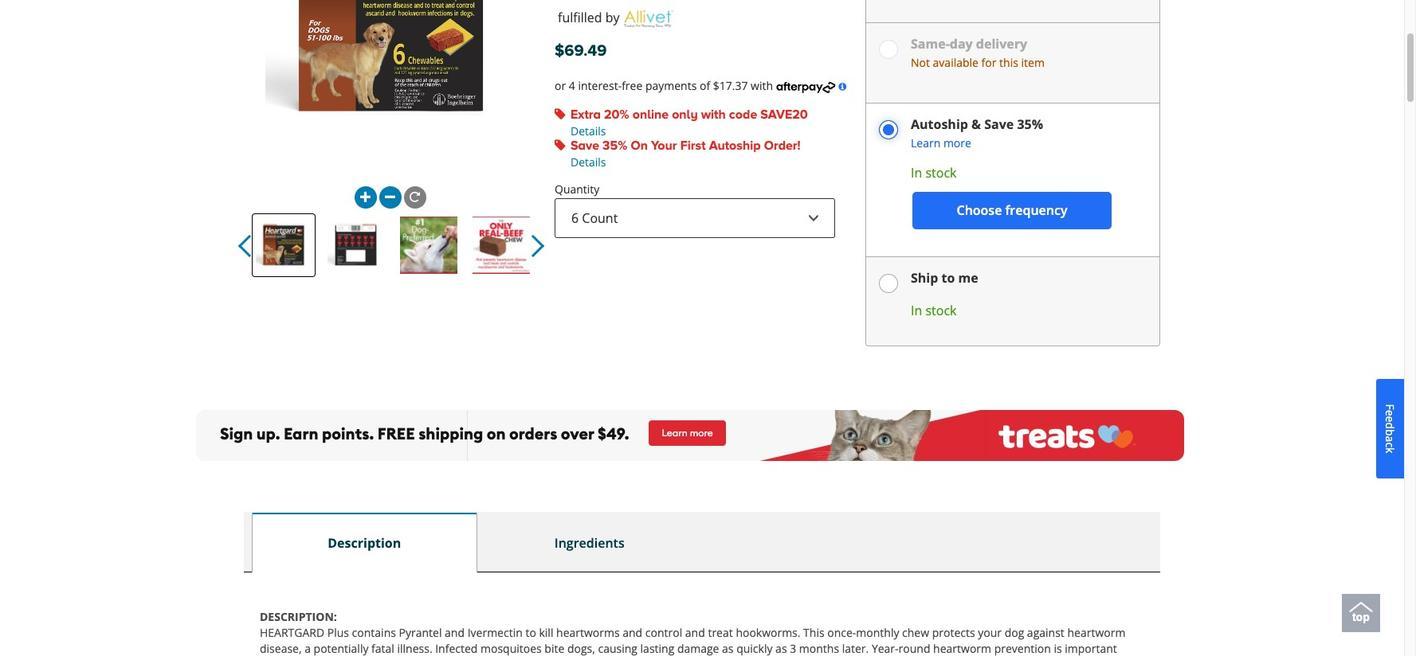 Task type: vqa. For each thing, say whether or not it's contained in the screenshot.
the bottom 'flavors'
no



Task type: describe. For each thing, give the bounding box(es) containing it.
quantity
[[555, 182, 600, 197]]

autoship & save 35% learn more
[[911, 116, 1043, 151]]

f e e d b a c k button
[[1377, 379, 1404, 479]]

plus
[[327, 625, 349, 640]]

over
[[561, 424, 594, 444]]

f
[[1383, 404, 1398, 410]]

k
[[1383, 448, 1398, 454]]

$17.37
[[713, 78, 748, 93]]

lasting
[[641, 641, 675, 656]]

free
[[622, 78, 643, 93]]

0 horizontal spatial heartworm
[[933, 641, 992, 656]]

against
[[1027, 625, 1065, 640]]

sign up. earn points. free shipping on orders over $49.
[[220, 424, 629, 444]]

orders
[[509, 424, 557, 444]]

your
[[651, 138, 677, 155]]

to inside description: heartgard plus contains pyrantel and ivermectin to kill heartworms and control and treat hookworms. this once-monthly chew protects your dog against heartworm disease, a potentially fatal illness. infected mosquitoes bite dogs, causing lasting damage as quickly as 3 months later. year-round heartworm prevention is importan
[[526, 625, 536, 640]]

first
[[680, 138, 706, 155]]

payments
[[646, 78, 697, 93]]

$69.49
[[555, 41, 607, 61]]

1 horizontal spatial heartworm
[[1068, 625, 1126, 640]]

or 4 interest-free payments of $17.37 with
[[555, 78, 776, 93]]

months
[[799, 641, 839, 656]]

save 35% on your first autoship order!
[[571, 138, 801, 155]]

heartgard
[[260, 625, 325, 640]]

item
[[1021, 55, 1045, 70]]

dogs,
[[567, 641, 595, 656]]

2 and from the left
[[623, 625, 643, 640]]

heartworms
[[556, 625, 620, 640]]

b
[[1383, 430, 1398, 436]]

mosquitoes
[[481, 641, 542, 656]]

35% inside autoship & save 35% learn more
[[1017, 116, 1043, 133]]

allivet, trusted pet pharmacy since 1992 image
[[624, 10, 674, 28]]

1 horizontal spatial to
[[942, 269, 955, 287]]

kill
[[539, 625, 554, 640]]

for
[[982, 55, 997, 70]]

20%
[[604, 107, 629, 124]]

zoomin image
[[360, 192, 371, 203]]

not
[[911, 55, 930, 70]]

save20
[[761, 107, 808, 124]]

points.
[[322, 424, 374, 444]]

stock for in stock choose frequency
[[926, 164, 957, 182]]

potentially
[[314, 641, 369, 656]]

choose frequency button
[[913, 192, 1112, 229]]

earn
[[284, 424, 318, 444]]

ship to me
[[911, 269, 979, 287]]

4
[[569, 78, 575, 93]]

me
[[958, 269, 979, 287]]

dog
[[1005, 625, 1024, 640]]

by
[[606, 9, 620, 27]]

3 and from the left
[[685, 625, 705, 640]]

on
[[487, 424, 506, 444]]

is
[[1054, 641, 1062, 656]]

sign
[[220, 424, 253, 444]]

more inside autoship & save 35% learn more
[[944, 136, 972, 151]]

round
[[899, 641, 931, 656]]

online
[[633, 107, 669, 124]]

frequency
[[1006, 202, 1068, 219]]

auto element
[[879, 121, 898, 140]]

fulfilled
[[558, 9, 602, 27]]

shipping
[[419, 424, 483, 444]]

1 as from the left
[[722, 641, 734, 656]]

learn inside autoship & save 35% learn more
[[911, 136, 941, 151]]

tag image
[[555, 109, 566, 120]]

or
[[555, 78, 566, 93]]

in stock choose frequency
[[911, 164, 1068, 219]]

treat
[[708, 625, 733, 640]]

a inside description: heartgard plus contains pyrantel and ivermectin to kill heartworms and control and treat hookworms. this once-monthly chew protects your dog against heartworm disease, a potentially fatal illness. infected mosquitoes bite dogs, causing lasting damage as quickly as 3 months later. year-round heartworm prevention is importan
[[305, 641, 311, 656]]

c
[[1383, 443, 1398, 448]]

in for in stock
[[911, 302, 922, 319]]

control
[[645, 625, 682, 640]]

fulfilled by
[[558, 9, 620, 27]]

details link for save
[[571, 155, 606, 170]]

on
[[631, 138, 648, 155]]

tag image
[[555, 140, 566, 151]]

your
[[978, 625, 1002, 640]]

interest-
[[578, 78, 622, 93]]



Task type: locate. For each thing, give the bounding box(es) containing it.
tab list containing description
[[244, 512, 1161, 573]]

save right tag image
[[571, 138, 599, 155]]

2 details from the top
[[571, 155, 606, 170]]

extra 20% online only with code save20
[[571, 107, 808, 124]]

1 vertical spatial 35%
[[603, 138, 628, 155]]

1 vertical spatial with
[[701, 107, 726, 124]]

1 vertical spatial more
[[690, 427, 713, 439]]

2 e from the top
[[1383, 416, 1398, 423]]

save inside autoship & save 35% learn more
[[985, 116, 1014, 133]]

bite
[[545, 641, 565, 656]]

0 horizontal spatial with
[[701, 107, 726, 124]]

top
[[1352, 611, 1369, 624]]

a inside button
[[1383, 436, 1398, 443]]

0 vertical spatial details
[[571, 124, 606, 139]]

in stock
[[911, 302, 957, 319]]

stock down autoship & save 35% learn more
[[926, 164, 957, 182]]

0 horizontal spatial to
[[526, 625, 536, 640]]

details up quantity
[[571, 155, 606, 170]]

autoship
[[911, 116, 968, 133], [709, 138, 761, 155]]

and up causing
[[623, 625, 643, 640]]

infected
[[435, 641, 478, 656]]

save right &
[[985, 116, 1014, 133]]

with right $17.37
[[751, 78, 773, 93]]

1 horizontal spatial 35%
[[1017, 116, 1043, 133]]

0 vertical spatial stock
[[926, 164, 957, 182]]

details down interest-
[[571, 124, 606, 139]]

0 horizontal spatial as
[[722, 641, 734, 656]]

year-
[[872, 641, 899, 656]]

e
[[1383, 410, 1398, 416], [1383, 416, 1398, 423]]

as down treat
[[722, 641, 734, 656]]

autoship down the code
[[709, 138, 761, 155]]

1 vertical spatial save
[[571, 138, 599, 155]]

0 horizontal spatial a
[[305, 641, 311, 656]]

1 vertical spatial to
[[526, 625, 536, 640]]

1 horizontal spatial and
[[623, 625, 643, 640]]

e down the f
[[1383, 416, 1398, 423]]

available
[[933, 55, 979, 70]]

2 stock from the top
[[926, 302, 957, 319]]

tab list
[[244, 512, 1161, 573]]

in down autoship & save 35% learn more
[[911, 164, 922, 182]]

contains
[[352, 625, 396, 640]]

causing
[[598, 641, 638, 656]]

damage
[[677, 641, 719, 656]]

35%
[[1017, 116, 1043, 133], [603, 138, 628, 155]]

0 horizontal spatial 35%
[[603, 138, 628, 155]]

and up damage on the bottom of the page
[[685, 625, 705, 640]]

0 vertical spatial 35%
[[1017, 116, 1043, 133]]

0 vertical spatial a
[[1383, 436, 1398, 443]]

code
[[729, 107, 757, 124]]

1 and from the left
[[445, 625, 465, 640]]

0 horizontal spatial learn
[[662, 427, 688, 439]]

once-
[[828, 625, 856, 640]]

monthly
[[856, 625, 899, 640]]

with right only
[[701, 107, 726, 124]]

3
[[790, 641, 796, 656]]

ingredients
[[555, 535, 625, 552]]

$49.
[[598, 424, 629, 444]]

zoomout image
[[385, 192, 395, 203]]

1 horizontal spatial learn
[[911, 136, 941, 151]]

stock down ship to me at the top right
[[926, 302, 957, 319]]

1 horizontal spatial more
[[944, 136, 972, 151]]

as left 3
[[776, 641, 787, 656]]

1 horizontal spatial autoship
[[911, 116, 968, 133]]

learn right $49.
[[662, 427, 688, 439]]

a down heartgard
[[305, 641, 311, 656]]

up.
[[256, 424, 280, 444]]

1 horizontal spatial as
[[776, 641, 787, 656]]

2 in from the top
[[911, 302, 922, 319]]

pyrantel
[[399, 625, 442, 640]]

of
[[700, 78, 710, 93]]

35% left on
[[603, 138, 628, 155]]

0 vertical spatial details link
[[571, 124, 606, 139]]

0 vertical spatial save
[[985, 116, 1014, 133]]

ship
[[911, 269, 938, 287]]

learn more
[[662, 427, 713, 439]]

1 horizontal spatial save
[[985, 116, 1014, 133]]

1 vertical spatial a
[[305, 641, 311, 656]]

details link up quantity
[[571, 155, 606, 170]]

save
[[985, 116, 1014, 133], [571, 138, 599, 155]]

details link for extra
[[571, 124, 606, 139]]

sth element
[[879, 274, 898, 293]]

sd element
[[879, 40, 898, 59]]

disease,
[[260, 641, 302, 656]]

stock for in stock
[[926, 302, 957, 319]]

1 stock from the top
[[926, 164, 957, 182]]

a up k at the right of page
[[1383, 436, 1398, 443]]

0 vertical spatial autoship
[[911, 116, 968, 133]]

reset image
[[410, 192, 420, 203]]

0 vertical spatial more
[[944, 136, 972, 151]]

fatal
[[371, 641, 394, 656]]

d
[[1383, 423, 1398, 430]]

in for in stock choose frequency
[[911, 164, 922, 182]]

illness.
[[397, 641, 432, 656]]

description
[[328, 535, 401, 552]]

quickly
[[737, 641, 773, 656]]

autoship left &
[[911, 116, 968, 133]]

chew
[[902, 625, 929, 640]]

day
[[950, 35, 973, 53]]

to left me
[[942, 269, 955, 287]]

description: heartgard plus contains pyrantel and ivermectin to kill heartworms and control and treat hookworms. this once-monthly chew protects your dog against heartworm disease, a potentially fatal illness. infected mosquitoes bite dogs, causing lasting damage as quickly as 3 months later. year-round heartworm prevention is importan
[[260, 609, 1126, 657]]

35% right &
[[1017, 116, 1043, 133]]

0 vertical spatial to
[[942, 269, 955, 287]]

details link down interest-
[[571, 124, 606, 139]]

ivermectin
[[468, 625, 523, 640]]

&
[[972, 116, 981, 133]]

same-
[[911, 35, 950, 53]]

order!
[[764, 138, 801, 155]]

same-day delivery not available for this item
[[911, 35, 1045, 70]]

hookworms.
[[736, 625, 801, 640]]

description:
[[260, 609, 337, 625]]

1 e from the top
[[1383, 410, 1398, 416]]

1 vertical spatial details
[[571, 155, 606, 170]]

in
[[911, 164, 922, 182], [911, 302, 922, 319]]

stock inside in stock choose frequency
[[926, 164, 957, 182]]

to
[[942, 269, 955, 287], [526, 625, 536, 640]]

later.
[[842, 641, 869, 656]]

this
[[1000, 55, 1019, 70]]

only
[[672, 107, 698, 124]]

0 vertical spatial learn
[[911, 136, 941, 151]]

choose
[[957, 202, 1002, 219]]

details for extra
[[571, 124, 606, 139]]

0 horizontal spatial and
[[445, 625, 465, 640]]

0 vertical spatial in
[[911, 164, 922, 182]]

0 horizontal spatial autoship
[[709, 138, 761, 155]]

prevention
[[994, 641, 1051, 656]]

0 horizontal spatial more
[[690, 427, 713, 439]]

1 vertical spatial stock
[[926, 302, 957, 319]]

2 horizontal spatial and
[[685, 625, 705, 640]]

e up d
[[1383, 410, 1398, 416]]

2 as from the left
[[776, 641, 787, 656]]

heartworm right against
[[1068, 625, 1126, 640]]

1 details link from the top
[[571, 124, 606, 139]]

1 vertical spatial heartworm
[[933, 641, 992, 656]]

learn right auto element
[[911, 136, 941, 151]]

to left kill
[[526, 625, 536, 640]]

a
[[1383, 436, 1398, 443], [305, 641, 311, 656]]

0 horizontal spatial save
[[571, 138, 599, 155]]

details link
[[571, 124, 606, 139], [571, 155, 606, 170]]

1 vertical spatial autoship
[[709, 138, 761, 155]]

protects
[[932, 625, 975, 640]]

f e e d b a c k
[[1383, 404, 1398, 454]]

learn
[[911, 136, 941, 151], [662, 427, 688, 439]]

with
[[751, 78, 773, 93], [701, 107, 726, 124]]

2 details link from the top
[[571, 155, 606, 170]]

in inside in stock choose frequency
[[911, 164, 922, 182]]

heartworm down 'protects'
[[933, 641, 992, 656]]

1 horizontal spatial a
[[1383, 436, 1398, 443]]

1 vertical spatial in
[[911, 302, 922, 319]]

1 in from the top
[[911, 164, 922, 182]]

and up infected
[[445, 625, 465, 640]]

in down ship
[[911, 302, 922, 319]]

and
[[445, 625, 465, 640], [623, 625, 643, 640], [685, 625, 705, 640]]

details for save
[[571, 155, 606, 170]]

extra
[[571, 107, 601, 124]]

1 horizontal spatial with
[[751, 78, 773, 93]]

0 vertical spatial with
[[751, 78, 773, 93]]

1 vertical spatial details link
[[571, 155, 606, 170]]

heartworm
[[1068, 625, 1126, 640], [933, 641, 992, 656]]

delivery
[[976, 35, 1028, 53]]

0 vertical spatial heartworm
[[1068, 625, 1126, 640]]

1 vertical spatial learn
[[662, 427, 688, 439]]

back to top image
[[1348, 595, 1373, 620]]

learn more link
[[649, 421, 726, 446]]

free
[[378, 424, 415, 444]]

1 details from the top
[[571, 124, 606, 139]]

autoship inside autoship & save 35% learn more
[[911, 116, 968, 133]]



